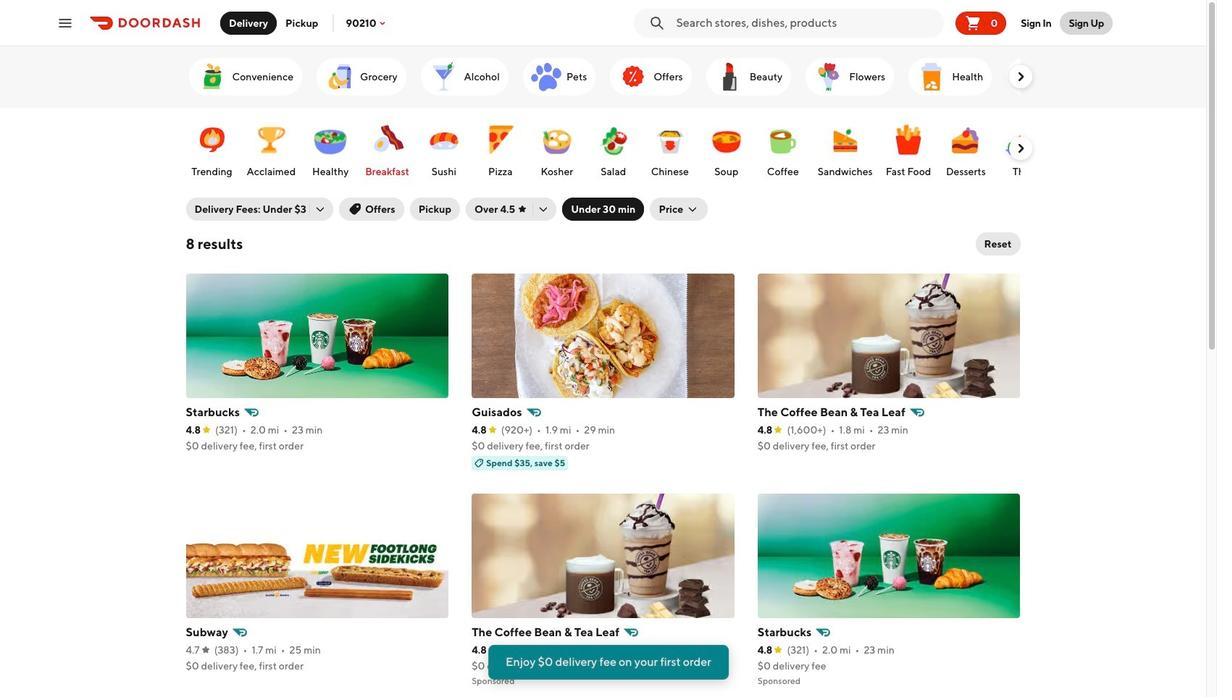 Task type: vqa. For each thing, say whether or not it's contained in the screenshot.
Beauty image
yes



Task type: locate. For each thing, give the bounding box(es) containing it.
grocery image
[[322, 59, 357, 94]]

pets image
[[529, 59, 564, 94]]

open menu image
[[57, 14, 74, 32]]

Store search: begin typing to search for stores available on DoorDash text field
[[676, 15, 938, 31]]



Task type: describe. For each thing, give the bounding box(es) containing it.
flowers image
[[811, 59, 846, 94]]

home image
[[1012, 59, 1047, 94]]

next button of carousel image
[[1013, 141, 1028, 156]]

next button of carousel image
[[1013, 70, 1028, 84]]

alcohol image
[[426, 59, 461, 94]]

offers image
[[616, 59, 651, 94]]

convenience image
[[195, 59, 229, 94]]

beauty image
[[712, 59, 747, 94]]

health image
[[914, 59, 949, 94]]



